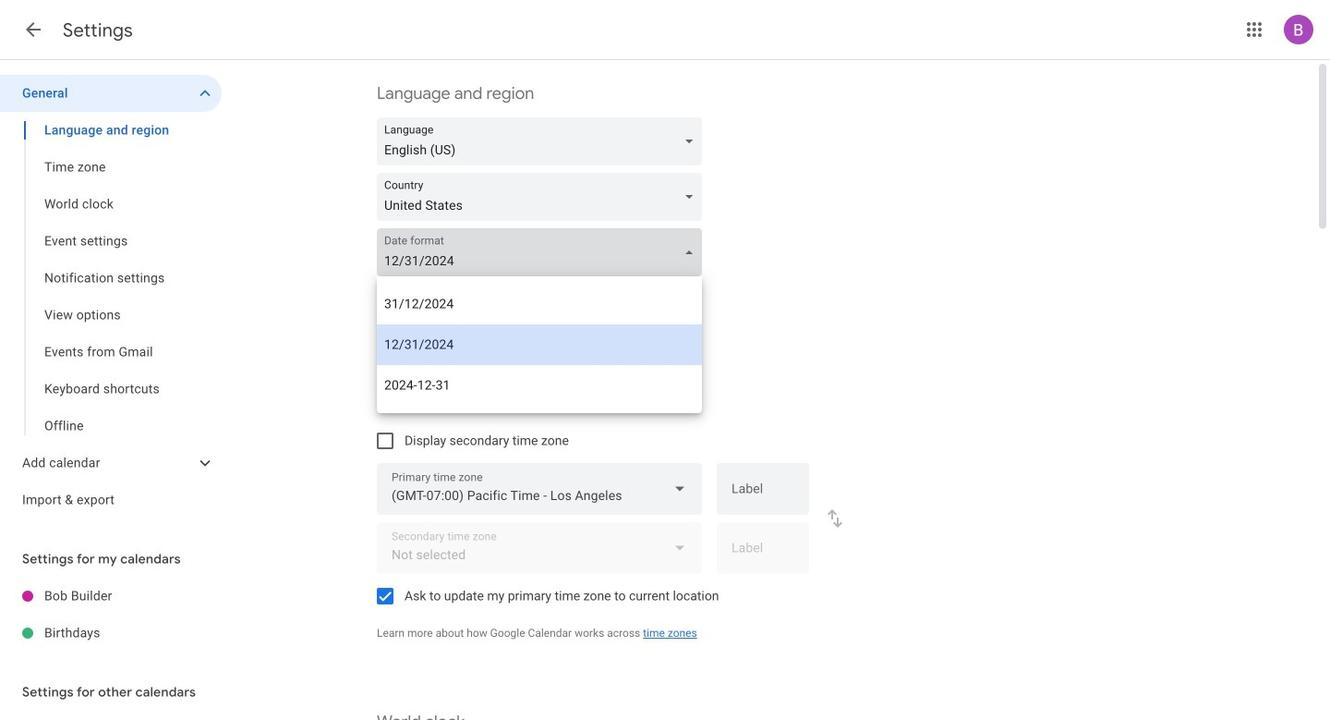 Task type: locate. For each thing, give the bounding box(es) containing it.
date format list box
[[377, 276, 702, 413]]

heading
[[63, 18, 133, 42]]

None field
[[377, 117, 710, 165], [377, 173, 710, 221], [377, 228, 710, 276], [377, 463, 702, 515], [377, 117, 710, 165], [377, 173, 710, 221], [377, 228, 710, 276], [377, 463, 702, 515]]

bob builder tree item
[[0, 578, 222, 615]]

31/12/2024 option
[[377, 284, 702, 324]]

tree
[[0, 75, 222, 519], [0, 578, 222, 652]]

1 tree from the top
[[0, 75, 222, 519]]

0 vertical spatial tree
[[0, 75, 222, 519]]

1 vertical spatial tree
[[0, 578, 222, 652]]

go back image
[[22, 18, 44, 41]]

group
[[0, 112, 222, 445]]

12/31/2024 option
[[377, 324, 702, 365]]



Task type: vqa. For each thing, say whether or not it's contained in the screenshot.
"Holidays in United States" tree item
no



Task type: describe. For each thing, give the bounding box(es) containing it.
Label for secondary time zone. text field
[[732, 542, 795, 568]]

Label for primary time zone. text field
[[732, 483, 795, 509]]

2 tree from the top
[[0, 578, 222, 652]]

general tree item
[[0, 75, 222, 112]]

2024-12-31 option
[[377, 365, 702, 406]]

birthdays tree item
[[0, 615, 222, 652]]



